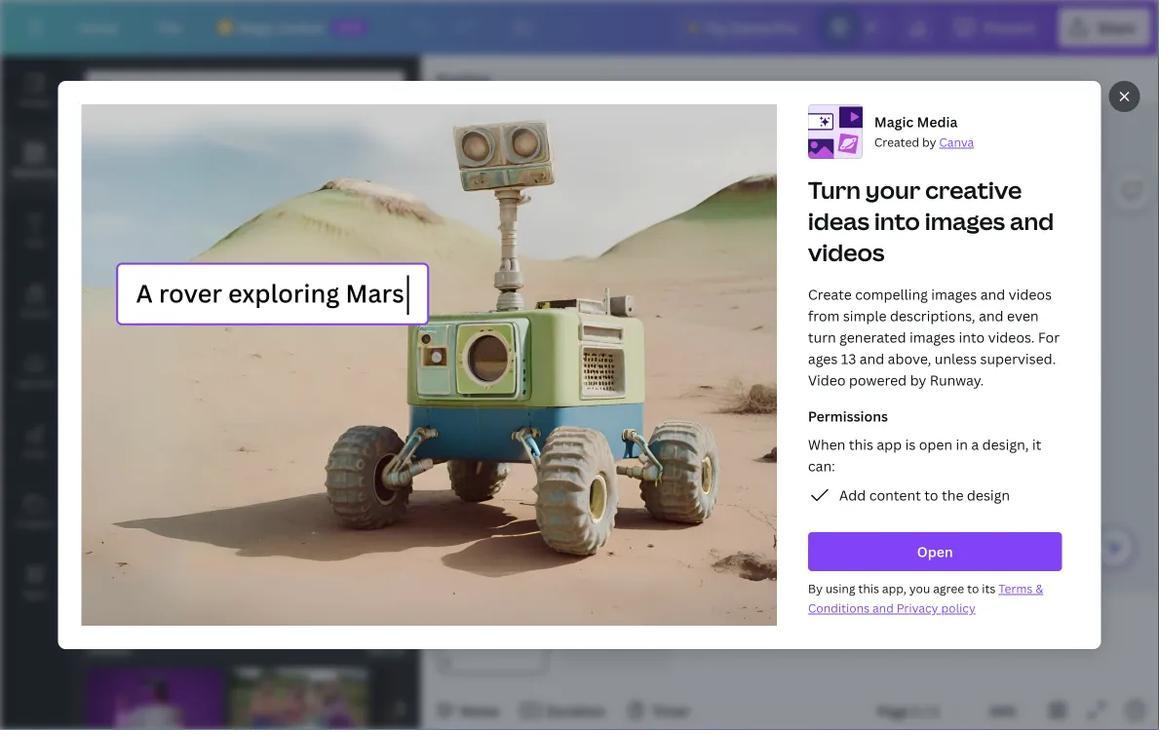 Task type: locate. For each thing, give the bounding box(es) containing it.
0 horizontal spatial a
[[296, 356, 304, 375]]

add content to the design
[[839, 486, 1010, 505]]

2 vertical spatial canva
[[951, 516, 992, 535]]

on
[[996, 516, 1012, 535]]

photos button
[[84, 497, 135, 536]]

main menu bar
[[0, 0, 1159, 56]]

1 vertical spatial to
[[934, 516, 948, 535]]

videos button
[[84, 630, 133, 669]]

1 vertical spatial see
[[367, 509, 388, 526]]

canva
[[730, 18, 771, 37], [939, 134, 974, 150], [951, 516, 992, 535]]

this for app,
[[858, 581, 879, 597]]

castle
[[214, 427, 253, 445]]

0 vertical spatial images
[[925, 205, 1005, 237]]

all for videos
[[391, 642, 405, 658]]

images down descriptions,
[[910, 328, 956, 347]]

1 vertical spatial see all
[[367, 509, 405, 526]]

0 horizontal spatial in
[[281, 356, 293, 375]]

2 vertical spatial see
[[367, 642, 388, 658]]

2 see from the top
[[367, 509, 388, 526]]

images down canva link
[[925, 205, 1005, 237]]

0 horizontal spatial videos
[[808, 236, 885, 268]]

brand
[[21, 306, 49, 319]]

a
[[296, 356, 304, 375], [971, 435, 979, 454]]

to left its
[[967, 581, 979, 597]]

into inside create compelling images and videos from simple descriptions, and even turn generated images into videos. for ages 13 and above, unless supervised. video powered by runway.
[[959, 328, 985, 347]]

list
[[808, 484, 1062, 558]]

/
[[923, 702, 929, 720]]

canva right try
[[730, 18, 771, 37]]

1 see all button from the top
[[365, 99, 407, 138]]

try
[[706, 18, 727, 37]]

videos inside turn your creative ideas into images and videos
[[808, 236, 885, 268]]

runway.
[[930, 371, 984, 389]]

flowers"
[[160, 378, 215, 396]]

2 horizontal spatial your
[[1016, 516, 1046, 535]]

1
[[912, 702, 920, 720], [932, 702, 939, 720]]

magic up created
[[874, 113, 914, 131]]

0 vertical spatial to
[[925, 486, 938, 505]]

women protesting together image
[[86, 536, 203, 614]]

your
[[866, 174, 921, 206], [225, 297, 255, 315], [1016, 516, 1046, 535]]

see for photos
[[367, 509, 388, 526]]

supervised.
[[980, 350, 1056, 368]]

2 vertical spatial by
[[338, 427, 354, 445]]

this left app at the right of page
[[849, 435, 873, 454]]

all for tables
[[391, 112, 405, 128]]

canva inside button
[[730, 18, 771, 37]]

0 vertical spatial see all
[[367, 112, 405, 128]]

turn
[[808, 174, 861, 206]]

open button
[[808, 532, 1062, 571]]

design
[[967, 486, 1010, 505]]

media
[[917, 113, 958, 131]]

this inside permissions when this app is open in a design, it can:
[[849, 435, 873, 454]]

0 vertical spatial this
[[849, 435, 873, 454]]

0 vertical spatial into
[[874, 205, 920, 237]]

tables button
[[84, 99, 130, 138]]

draw button
[[0, 407, 70, 477]]

your inside upload media to canva on your behalf
[[1016, 516, 1046, 535]]

3 see all from the top
[[367, 642, 405, 658]]

1 all from the top
[[391, 112, 405, 128]]

2 add this table to the canvas image from the left
[[172, 138, 250, 216]]

parks and loving sisters laying on blanket at a park image
[[395, 536, 512, 614]]

in right the cat
[[281, 356, 293, 375]]

0 horizontal spatial 1
[[912, 702, 920, 720]]

images up descriptions,
[[931, 285, 977, 304]]

into right ideas
[[874, 205, 920, 237]]

photos
[[86, 507, 133, 526]]

see all for videos
[[367, 642, 405, 658]]

by down above,
[[910, 371, 927, 389]]

see all
[[367, 112, 405, 128], [367, 509, 405, 526], [367, 642, 405, 658]]

videos up even
[[1009, 285, 1052, 304]]

3 all from the top
[[391, 642, 405, 658]]

design,
[[982, 435, 1029, 454]]

to up open
[[934, 516, 948, 535]]

all for photos
[[391, 509, 405, 526]]

by right "surrounded"
[[338, 427, 354, 445]]

in inside permissions when this app is open in a design, it can:
[[956, 435, 968, 454]]

generated
[[840, 328, 906, 347]]

open
[[917, 543, 953, 561]]

to
[[925, 486, 938, 505], [934, 516, 948, 535], [967, 581, 979, 597]]

in
[[281, 356, 293, 375], [956, 435, 968, 454]]

0 vertical spatial your
[[866, 174, 921, 206]]

magic left switch
[[237, 18, 276, 37]]

this left app,
[[858, 581, 879, 597]]

uploads
[[15, 376, 55, 390]]

your left own
[[225, 297, 255, 315]]

1 vertical spatial your
[[225, 297, 255, 315]]

magic inside magic media created by canva
[[874, 113, 914, 131]]

by inside magic media created by canva
[[922, 134, 936, 150]]

2 horizontal spatial group
[[375, 669, 512, 730]]

0 vertical spatial a
[[296, 356, 304, 375]]

1 horizontal spatial group
[[230, 669, 367, 730]]

see all for photos
[[367, 509, 405, 526]]

your down created
[[866, 174, 921, 206]]

to for canva
[[934, 516, 948, 535]]

all
[[391, 112, 405, 128], [391, 509, 405, 526], [391, 642, 405, 658]]

3 see from the top
[[367, 642, 388, 658]]

0 horizontal spatial your
[[225, 297, 255, 315]]

1 vertical spatial by
[[910, 371, 927, 389]]

by inside "gothic castle surrounded by dinosaurs"
[[338, 427, 354, 445]]

1 group from the left
[[86, 669, 223, 730]]

this for app
[[849, 435, 873, 454]]

see for tables
[[367, 112, 388, 128]]

&
[[1036, 581, 1044, 597]]

a left design, on the bottom
[[971, 435, 979, 454]]

videos up "create" on the top right of page
[[808, 236, 885, 268]]

design button
[[0, 56, 70, 126]]

videos
[[808, 236, 885, 268], [1009, 285, 1052, 304]]

0 vertical spatial videos
[[808, 236, 885, 268]]

it
[[1032, 435, 1042, 454]]

conditions
[[808, 600, 870, 616]]

1 horizontal spatial your
[[866, 174, 921, 206]]

magic for magic media created by canva
[[874, 113, 914, 131]]

a inside permissions when this app is open in a design, it can:
[[971, 435, 979, 454]]

person eating indian takeaway food image
[[270, 536, 387, 614]]

Page title text field
[[459, 652, 467, 672]]

2 see all from the top
[[367, 509, 405, 526]]

see all button
[[365, 99, 407, 138], [365, 497, 407, 536], [365, 630, 407, 669]]

0 horizontal spatial group
[[86, 669, 223, 730]]

by down media at the right of page
[[922, 134, 936, 150]]

2 all from the top
[[391, 509, 405, 526]]

canva down media at the right of page
[[939, 134, 974, 150]]

when
[[808, 435, 846, 454]]

in right open on the bottom right of page
[[956, 435, 968, 454]]

unless
[[935, 350, 977, 368]]

1 horizontal spatial in
[[956, 435, 968, 454]]

1 vertical spatial into
[[959, 328, 985, 347]]

a inside "a cute anime cat in a forest with flowers"
[[296, 356, 304, 375]]

1 horizontal spatial magic
[[874, 113, 914, 131]]

home
[[78, 18, 118, 37]]

a left forest
[[296, 356, 304, 375]]

1 right /
[[932, 702, 939, 720]]

1 horizontal spatial a
[[971, 435, 979, 454]]

1 see from the top
[[367, 112, 388, 128]]

canva inside magic media created by canva
[[939, 134, 974, 150]]

to left the the
[[925, 486, 938, 505]]

2 vertical spatial images
[[910, 328, 956, 347]]

content
[[869, 486, 921, 505]]

for
[[1038, 328, 1060, 347]]

0 vertical spatial by
[[922, 134, 936, 150]]

and inside turn your creative ideas into images and videos
[[1010, 205, 1054, 237]]

1 vertical spatial all
[[391, 509, 405, 526]]

canva link
[[939, 134, 974, 150]]

by
[[922, 134, 936, 150], [910, 371, 927, 389], [338, 427, 354, 445]]

own
[[258, 297, 286, 315]]

0 vertical spatial see
[[367, 112, 388, 128]]

0 vertical spatial canva
[[730, 18, 771, 37]]

see all for tables
[[367, 112, 405, 128]]

apps button
[[0, 547, 70, 617]]

4 add this table to the canvas image from the left
[[343, 138, 421, 216]]

group
[[86, 669, 223, 730], [230, 669, 367, 730], [375, 669, 512, 730]]

add this table to the canvas image
[[86, 138, 164, 216], [172, 138, 250, 216], [257, 138, 335, 216], [343, 138, 421, 216]]

1 vertical spatial a
[[971, 435, 979, 454]]

hide image
[[420, 346, 433, 440]]

and
[[1010, 205, 1054, 237], [981, 285, 1005, 304], [979, 307, 1004, 325], [860, 350, 885, 368], [873, 600, 894, 616]]

1 horizontal spatial videos
[[1009, 285, 1052, 304]]

draw
[[23, 447, 47, 460]]

try canva pro button
[[672, 8, 813, 47]]

0 horizontal spatial into
[[874, 205, 920, 237]]

1 horizontal spatial 1
[[932, 702, 939, 720]]

2 vertical spatial see all
[[367, 642, 405, 658]]

see
[[367, 112, 388, 128], [367, 509, 388, 526], [367, 642, 388, 658]]

videos inside create compelling images and videos from simple descriptions, and even turn generated images into videos. for ages 13 and above, unless supervised. video powered by runway.
[[1009, 285, 1052, 304]]

2 vertical spatial see all button
[[365, 630, 407, 669]]

by for magic media created by canva
[[922, 134, 936, 150]]

agree
[[933, 581, 964, 597]]

images inside turn your creative ideas into images and videos
[[925, 205, 1005, 237]]

notes
[[460, 702, 500, 720]]

0 vertical spatial all
[[391, 112, 405, 128]]

1 vertical spatial in
[[956, 435, 968, 454]]

1 vertical spatial videos
[[1009, 285, 1052, 304]]

into
[[874, 205, 920, 237], [959, 328, 985, 347]]

0 vertical spatial see all button
[[365, 99, 407, 138]]

text button
[[0, 196, 70, 266]]

2 see all button from the top
[[365, 497, 407, 536]]

2 vertical spatial your
[[1016, 516, 1046, 535]]

1 vertical spatial canva
[[939, 134, 974, 150]]

brand button
[[0, 266, 70, 336]]

1 vertical spatial see all button
[[365, 497, 407, 536]]

2 vertical spatial all
[[391, 642, 405, 658]]

0 vertical spatial magic
[[237, 18, 276, 37]]

its
[[982, 581, 996, 597]]

magic inside 'main' menu bar
[[237, 18, 276, 37]]

canva left on
[[951, 516, 992, 535]]

1 vertical spatial this
[[858, 581, 879, 597]]

your right on
[[1016, 516, 1046, 535]]

videos.
[[988, 328, 1035, 347]]

into up 'unless'
[[959, 328, 985, 347]]

0 vertical spatial in
[[281, 356, 293, 375]]

1 horizontal spatial into
[[959, 328, 985, 347]]

1 see all from the top
[[367, 112, 405, 128]]

0 horizontal spatial magic
[[237, 18, 276, 37]]

1 left /
[[912, 702, 920, 720]]

hide pages image
[[743, 580, 837, 596]]

your inside turn your creative ideas into images and videos
[[866, 174, 921, 206]]

3 see all button from the top
[[365, 630, 407, 669]]

simple
[[843, 307, 887, 325]]

to inside upload media to canva on your behalf
[[934, 516, 948, 535]]

1 vertical spatial magic
[[874, 113, 914, 131]]

create compelling images and videos from simple descriptions, and even turn generated images into videos. for ages 13 and above, unless supervised. video powered by runway.
[[808, 285, 1060, 389]]



Task type: describe. For each thing, give the bounding box(es) containing it.
your for generate
[[225, 297, 255, 315]]

see all button for tables
[[365, 99, 407, 138]]

dinosaurs"
[[160, 448, 231, 467]]

by for "gothic castle surrounded by dinosaurs"
[[338, 427, 354, 445]]

anime
[[211, 356, 251, 375]]

design
[[19, 96, 51, 109]]

add
[[839, 486, 866, 505]]

terms & conditions and privacy policy
[[808, 581, 1044, 616]]

open
[[919, 435, 953, 454]]

terms
[[999, 581, 1033, 597]]

3 add this table to the canvas image from the left
[[257, 138, 335, 216]]

generator
[[146, 242, 211, 261]]

upload
[[839, 516, 887, 535]]

video
[[808, 371, 846, 389]]

"gothic castle surrounded by dinosaurs"
[[160, 427, 354, 467]]

forest
[[307, 356, 347, 375]]

assortment of fruits and vegetables image
[[210, 536, 263, 614]]

can:
[[808, 457, 835, 475]]

canva inside upload media to canva on your behalf
[[951, 516, 992, 535]]

notes button
[[429, 695, 507, 726]]

ai image generator
[[86, 242, 211, 261]]

elements
[[13, 166, 57, 179]]

page
[[878, 702, 909, 720]]

with
[[350, 356, 379, 375]]

2 group from the left
[[230, 669, 367, 730]]

even
[[1007, 307, 1039, 325]]

creative
[[925, 174, 1022, 206]]

you
[[909, 581, 930, 597]]

projects
[[16, 517, 55, 530]]

compelling
[[855, 285, 928, 304]]

descriptions,
[[890, 307, 976, 325]]

and inside 'terms & conditions and privacy policy'
[[873, 600, 894, 616]]

list containing add content to the design
[[808, 484, 1062, 558]]

page 1 image
[[437, 609, 548, 672]]

to for the
[[925, 486, 938, 505]]

image
[[103, 242, 143, 261]]

permissions
[[808, 407, 888, 426]]

from
[[808, 307, 840, 325]]

duration button
[[515, 695, 613, 726]]

"a cute anime cat in a forest with flowers"
[[160, 356, 379, 396]]

using
[[826, 581, 856, 597]]

powered
[[849, 371, 907, 389]]

home link
[[62, 8, 133, 47]]

see for videos
[[367, 642, 388, 658]]

2 1 from the left
[[932, 702, 939, 720]]

3 group from the left
[[375, 669, 512, 730]]

permissions when this app is open in a design, it can:
[[808, 407, 1042, 475]]

ages
[[808, 350, 838, 368]]

"a
[[160, 356, 174, 375]]

magic for magic switch
[[237, 18, 276, 37]]

terms & conditions and privacy policy link
[[808, 581, 1044, 616]]

switch
[[280, 18, 324, 37]]

1 1 from the left
[[912, 702, 920, 720]]

policy
[[941, 600, 976, 616]]

generate your own
[[160, 297, 286, 315]]

ai
[[86, 242, 100, 261]]

tables
[[86, 110, 128, 128]]

projects button
[[0, 477, 70, 547]]

pro
[[774, 18, 797, 37]]

timer
[[652, 702, 690, 720]]

into inside turn your creative ideas into images and videos
[[874, 205, 920, 237]]

app
[[877, 435, 902, 454]]

see all button for photos
[[365, 497, 407, 536]]

surrounded
[[257, 427, 334, 445]]

privacy
[[897, 600, 938, 616]]

app,
[[882, 581, 907, 597]]

your for turn
[[866, 174, 921, 206]]

apps
[[23, 587, 47, 600]]

upload media to canva on your behalf
[[839, 516, 1046, 556]]

by inside create compelling images and videos from simple descriptions, and even turn generated images into videos. for ages 13 and above, unless supervised. video powered by runway.
[[910, 371, 927, 389]]

13
[[841, 350, 856, 368]]

"gothic
[[160, 427, 210, 445]]

duration
[[546, 702, 605, 720]]

timer button
[[621, 695, 698, 726]]

behalf
[[839, 538, 881, 556]]

turn
[[808, 328, 836, 347]]

Search elements search field
[[125, 72, 366, 109]]

1 vertical spatial images
[[931, 285, 977, 304]]

generate
[[160, 297, 221, 315]]

side panel tab list
[[0, 56, 70, 617]]

by using this app, you agree to its
[[808, 581, 999, 597]]

page 1 / 1
[[878, 702, 939, 720]]

2 vertical spatial to
[[967, 581, 979, 597]]

magic switch
[[237, 18, 324, 37]]

canva assistant image
[[1103, 536, 1126, 560]]

ideas
[[808, 205, 870, 237]]

turn your creative ideas into images and videos
[[808, 174, 1054, 268]]

is
[[905, 435, 916, 454]]

above,
[[888, 350, 931, 368]]

elements button
[[0, 126, 70, 196]]

new
[[338, 20, 363, 34]]

created
[[874, 134, 919, 150]]

in inside "a cute anime cat in a forest with flowers"
[[281, 356, 293, 375]]

1 add this table to the canvas image from the left
[[86, 138, 164, 216]]

try canva pro
[[706, 18, 797, 37]]

media
[[890, 516, 931, 535]]

see all button for videos
[[365, 630, 407, 669]]

videos
[[86, 640, 131, 659]]

magic media created by canva
[[874, 113, 974, 150]]



Task type: vqa. For each thing, say whether or not it's contained in the screenshot.
"Video Camera Icon"
no



